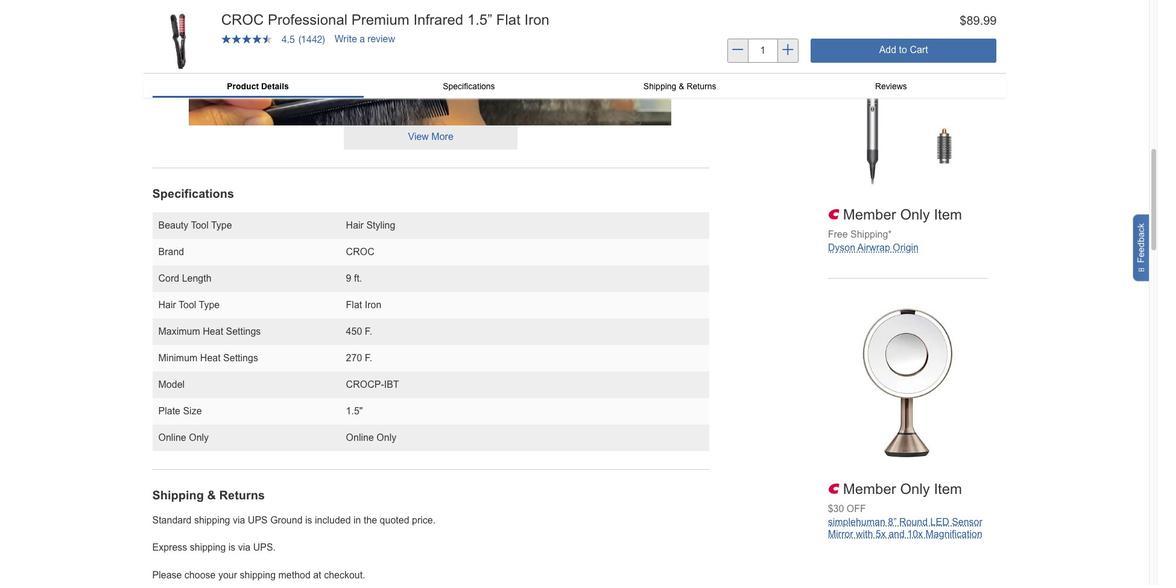 Task type: vqa. For each thing, say whether or not it's contained in the screenshot.
20 in Protein Bar Chocolate Chip Cookie Dough ​Individually wrapped 2.12 oz bar 20 ct ​Net Weight 42.4 oz
no



Task type: locate. For each thing, give the bounding box(es) containing it.
via left ups
[[233, 515, 245, 525]]

1 online only from the left
[[158, 432, 209, 443]]

hair
[[346, 220, 364, 230], [158, 300, 176, 310]]

product for product details
[[227, 81, 259, 91]]

2 member from the top
[[843, 481, 896, 497]]

0 vertical spatial member only item
[[843, 206, 962, 223]]

0 vertical spatial type
[[211, 220, 232, 230]]

1 item from the top
[[934, 206, 962, 223]]

0 vertical spatial via
[[233, 515, 245, 525]]

shipping up 'express shipping is via ups.'
[[194, 515, 230, 525]]

product details
[[227, 81, 289, 91]]

settings
[[226, 326, 261, 337], [223, 353, 258, 363]]

2 item from the top
[[934, 481, 962, 497]]

1 horizontal spatial shipping & returns
[[644, 81, 716, 91]]

0 vertical spatial &
[[679, 81, 685, 91]]

online only down slide show
[[158, 432, 209, 443]]

dyson airwrap origin link
[[828, 243, 919, 253]]

(1442)
[[299, 34, 325, 45]]

iron right 1.5"
[[525, 11, 550, 28]]

1 member from the top
[[843, 206, 896, 223]]

beauty
[[158, 220, 188, 230]]

infrared
[[414, 11, 463, 28]]

member only item up origin
[[843, 206, 962, 223]]

0 vertical spatial shipping
[[194, 515, 230, 525]]

1 horizontal spatial iron
[[525, 11, 550, 28]]

plate size
[[158, 406, 202, 416]]

hair tool type
[[158, 300, 220, 310]]

heat up product features
[[200, 353, 221, 363]]

iron up 450 f.
[[365, 300, 381, 310]]

f. right '450'
[[365, 326, 372, 337]]

$30 off simplehuman 8" round led sensor mirror with 5x and 10x magnification
[[828, 504, 983, 539]]

is right ground on the bottom
[[305, 515, 312, 525]]

1 horizontal spatial returns
[[687, 81, 716, 91]]

is up your
[[229, 543, 236, 553]]

croc professional premium infrared 1.5" flat iron image
[[152, 12, 209, 69]]

type right beauty
[[211, 220, 232, 230]]

brand
[[158, 247, 184, 257]]

1 vertical spatial specifications
[[152, 187, 234, 200]]

free shipping* dyson airwrap origin
[[828, 229, 919, 253]]

specifications
[[443, 81, 495, 91], [152, 187, 234, 200]]

1 vertical spatial tool
[[179, 300, 196, 310]]

1 vertical spatial hair
[[158, 300, 176, 310]]

member for shipping*
[[843, 206, 896, 223]]

in
[[354, 515, 361, 525]]

heat for maximum
[[203, 326, 223, 337]]

simplehuman
[[828, 517, 886, 527]]

0 vertical spatial settings
[[226, 326, 261, 337]]

online down the 1.5"
[[346, 432, 374, 443]]

is
[[305, 515, 312, 525], [229, 543, 236, 553]]

0 vertical spatial hair
[[346, 220, 364, 230]]

0 vertical spatial heat
[[203, 326, 223, 337]]

f. for 270 f.
[[365, 353, 372, 363]]

1 horizontal spatial product
[[227, 81, 259, 91]]

hair down cord
[[158, 300, 176, 310]]

flat down '9 ft.' on the top of the page
[[346, 300, 362, 310]]

standard shipping via ups ground is included in the quoted price.
[[152, 515, 436, 525]]

features
[[199, 369, 247, 382]]

shipping
[[644, 81, 677, 91], [152, 489, 204, 502]]

flat
[[496, 11, 521, 28], [346, 300, 362, 310]]

0 horizontal spatial hair
[[158, 300, 176, 310]]

2 f. from the top
[[365, 353, 372, 363]]

only up round
[[900, 481, 930, 497]]

1 vertical spatial iron
[[365, 300, 381, 310]]

1 f. from the top
[[365, 326, 372, 337]]

0 vertical spatial member
[[843, 206, 896, 223]]

f.
[[365, 326, 372, 337], [365, 353, 372, 363]]

1 horizontal spatial specifications
[[443, 81, 495, 91]]

hair for hair tool type
[[158, 300, 176, 310]]

product inside product details link
[[227, 81, 259, 91]]

0 horizontal spatial online only
[[158, 432, 209, 443]]

settings up minimum heat settings
[[226, 326, 261, 337]]

sensor
[[952, 517, 983, 527]]

tool up guaranteed
[[179, 300, 196, 310]]

1 horizontal spatial hair
[[346, 220, 364, 230]]

270
[[346, 353, 362, 363]]

5x
[[876, 529, 886, 539]]

1 horizontal spatial online only
[[346, 432, 397, 443]]

1 horizontal spatial online
[[346, 432, 374, 443]]

1 vertical spatial croc
[[346, 247, 375, 257]]

0 horizontal spatial &
[[207, 489, 216, 502]]

1 horizontal spatial flat
[[496, 11, 521, 28]]

tool for beauty
[[191, 220, 209, 230]]

0 vertical spatial shipping
[[644, 81, 677, 91]]

0 vertical spatial returns
[[687, 81, 716, 91]]

0 vertical spatial croc
[[221, 11, 264, 28]]

guaranteed
[[152, 322, 216, 335]]

1 vertical spatial product
[[152, 369, 196, 382]]

shipping down ups.
[[240, 570, 276, 581]]

2 vertical spatial shipping
[[240, 570, 276, 581]]

1 horizontal spatial is
[[305, 515, 312, 525]]

express
[[152, 543, 187, 553]]

0 horizontal spatial shipping
[[152, 489, 204, 502]]

tool for hair
[[179, 300, 196, 310]]

450 f.
[[346, 326, 372, 337]]

only
[[900, 206, 930, 223], [189, 432, 209, 443], [377, 432, 397, 443], [900, 481, 930, 497]]

online only down the 1.5"
[[346, 432, 397, 443]]

member up off
[[843, 481, 896, 497]]

settings for minimum heat settings
[[223, 353, 258, 363]]

1 vertical spatial f.
[[365, 353, 372, 363]]

croc for croc professional premium infrared 1.5" flat iron
[[221, 11, 264, 28]]

4.5
[[282, 34, 295, 45]]

cord
[[158, 273, 179, 283]]

online
[[158, 432, 186, 443], [346, 432, 374, 443]]

1.5"
[[346, 406, 363, 416]]

dyson airwrap origin image
[[828, 29, 988, 189]]

f. right 270
[[365, 353, 372, 363]]

0 horizontal spatial shipping & returns
[[152, 489, 265, 502]]

ibt
[[384, 379, 399, 390]]

0 vertical spatial is
[[305, 515, 312, 525]]

0 vertical spatial tool
[[191, 220, 209, 230]]

0 horizontal spatial flat
[[346, 300, 362, 310]]

online down slide
[[158, 432, 186, 443]]

0 horizontal spatial specifications
[[152, 187, 234, 200]]

1 vertical spatial flat
[[346, 300, 362, 310]]

1 member only item from the top
[[843, 206, 962, 223]]

0 horizontal spatial is
[[229, 543, 236, 553]]

2 member only item from the top
[[843, 481, 962, 497]]

None button
[[811, 38, 997, 62], [344, 125, 518, 150], [811, 38, 997, 62], [344, 125, 518, 150]]

simplehuman 8" round led sensor mirror with 5x and 10x magnification link
[[828, 517, 983, 539]]

feedback link
[[1133, 214, 1154, 282]]

professional
[[268, 11, 348, 28]]

iron
[[525, 11, 550, 28], [365, 300, 381, 310]]

270 f.
[[346, 353, 372, 363]]

type for hair tool type
[[199, 300, 220, 310]]

0 horizontal spatial product
[[152, 369, 196, 382]]

via left ups.
[[238, 543, 251, 553]]

hair left styling
[[346, 220, 364, 230]]

tool right beauty
[[191, 220, 209, 230]]

led
[[931, 517, 949, 527]]

croc for croc
[[346, 247, 375, 257]]

shipping & returns
[[644, 81, 716, 91], [152, 489, 265, 502]]

0 horizontal spatial online
[[158, 432, 186, 443]]

0 horizontal spatial returns
[[219, 489, 265, 502]]

heat for minimum
[[200, 353, 221, 363]]

airwrap
[[858, 243, 890, 253]]

via
[[233, 515, 245, 525], [238, 543, 251, 553]]

1 horizontal spatial croc
[[346, 247, 375, 257]]

product details link
[[152, 79, 364, 96]]

croc professional premium infrared 1.5" flat iron
[[221, 11, 550, 28]]

&
[[679, 81, 685, 91], [207, 489, 216, 502]]

flat right 1.5"
[[496, 11, 521, 28]]

cord length
[[158, 273, 212, 283]]

type
[[211, 220, 232, 230], [199, 300, 220, 310]]

2 online only from the left
[[346, 432, 397, 443]]

member up shipping*
[[843, 206, 896, 223]]

1 vertical spatial member only item
[[843, 481, 962, 497]]

1 vertical spatial shipping
[[190, 543, 226, 553]]

at
[[313, 570, 321, 581]]

1 vertical spatial returns
[[219, 489, 265, 502]]

member only item for origin
[[843, 206, 962, 223]]

1 horizontal spatial &
[[679, 81, 685, 91]]

None telephone field
[[749, 38, 778, 62]]

croc
[[221, 11, 264, 28], [346, 247, 375, 257]]

round
[[900, 517, 928, 527]]

1 online from the left
[[158, 432, 186, 443]]

only down show
[[189, 432, 209, 443]]

1 vertical spatial member
[[843, 481, 896, 497]]

1 vertical spatial settings
[[223, 353, 258, 363]]

online only
[[158, 432, 209, 443], [346, 432, 397, 443]]

shipping up choose
[[190, 543, 226, 553]]

450
[[346, 326, 362, 337]]

specifications link
[[364, 79, 574, 93]]

product down the minimum on the left bottom
[[152, 369, 196, 382]]

0 vertical spatial flat
[[496, 11, 521, 28]]

0 vertical spatial item
[[934, 206, 962, 223]]

0 vertical spatial product
[[227, 81, 259, 91]]

settings up 'features'
[[223, 353, 258, 363]]

1 vertical spatial item
[[934, 481, 962, 497]]

a
[[360, 33, 365, 44]]

checkout.
[[324, 570, 365, 581]]

tool
[[191, 220, 209, 230], [179, 300, 196, 310]]

the
[[364, 515, 377, 525]]

heat up minimum heat settings
[[203, 326, 223, 337]]

member only item
[[843, 206, 962, 223], [843, 481, 962, 497]]

only down ibt
[[377, 432, 397, 443]]

ft.
[[354, 273, 362, 283]]

1 vertical spatial heat
[[200, 353, 221, 363]]

1 vertical spatial type
[[199, 300, 220, 310]]

0 vertical spatial f.
[[365, 326, 372, 337]]

type up 'guaranteed results'
[[199, 300, 220, 310]]

0 horizontal spatial croc
[[221, 11, 264, 28]]

member only item up $30 off simplehuman 8" round led sensor mirror with 5x and 10x magnification
[[843, 481, 962, 497]]

product left details at the top left of the page
[[227, 81, 259, 91]]

member
[[843, 206, 896, 223], [843, 481, 896, 497]]



Task type: describe. For each thing, give the bounding box(es) containing it.
slide
[[152, 416, 180, 429]]

maximum
[[158, 326, 200, 337]]

guaranteed results
[[152, 322, 257, 335]]

crocp-
[[346, 379, 384, 390]]

beauty tool type
[[158, 220, 232, 230]]

simplehuman 8" round led sensor mirror with 5x and 10x magnification image
[[828, 304, 988, 463]]

model
[[158, 379, 185, 390]]

1 horizontal spatial shipping
[[644, 81, 677, 91]]

quoted
[[380, 515, 409, 525]]

ground
[[270, 515, 303, 525]]

shipping for express
[[190, 543, 226, 553]]

type for beauty tool type
[[211, 220, 232, 230]]

9
[[346, 273, 351, 283]]

write
[[335, 33, 357, 44]]

hair styling
[[346, 220, 395, 230]]

minimum
[[158, 353, 198, 363]]

method
[[278, 570, 311, 581]]

premium
[[352, 11, 410, 28]]

product for product features
[[152, 369, 196, 382]]

size
[[183, 406, 202, 416]]

1.5"
[[467, 11, 492, 28]]

show
[[183, 416, 214, 429]]

and
[[889, 529, 905, 539]]

item for free shipping* dyson airwrap origin
[[934, 206, 962, 223]]

8"
[[888, 517, 897, 527]]

member for off
[[843, 481, 896, 497]]

your
[[218, 570, 237, 581]]

ups.
[[253, 543, 276, 553]]

please choose your shipping method at checkout.
[[152, 570, 365, 581]]

only up origin
[[900, 206, 930, 223]]

reviews
[[875, 81, 907, 91]]

feedback
[[1136, 223, 1146, 263]]

minimum heat settings
[[158, 353, 258, 363]]

maximum heat settings
[[158, 326, 261, 337]]

mirror
[[828, 529, 853, 539]]

1 vertical spatial via
[[238, 543, 251, 553]]

results
[[219, 322, 257, 335]]

ups
[[248, 515, 268, 525]]

4.5 (1442)
[[282, 34, 325, 45]]

hair for hair styling
[[346, 220, 364, 230]]

2 online from the left
[[346, 432, 374, 443]]

write a review
[[335, 33, 395, 44]]

included
[[315, 515, 351, 525]]

standard
[[152, 515, 192, 525]]

slide show
[[152, 416, 214, 429]]

express shipping is via ups.
[[152, 543, 276, 553]]

shipping*
[[851, 229, 892, 240]]

off
[[847, 504, 866, 514]]

free
[[828, 229, 848, 240]]

settings for maximum heat settings
[[226, 326, 261, 337]]

shipping for standard
[[194, 515, 230, 525]]

0 vertical spatial shipping & returns
[[644, 81, 716, 91]]

89.99
[[967, 14, 997, 27]]

choose
[[185, 570, 216, 581]]

flat iron
[[346, 300, 381, 310]]

dyson
[[828, 243, 856, 253]]

please
[[152, 570, 182, 581]]

0 vertical spatial iron
[[525, 11, 550, 28]]

styling
[[366, 220, 395, 230]]

1 vertical spatial shipping
[[152, 489, 204, 502]]

write a review button
[[335, 33, 395, 44]]

$
[[960, 14, 967, 27]]

f. for 450 f.
[[365, 326, 372, 337]]

review
[[368, 33, 395, 44]]

origin
[[893, 243, 919, 253]]

details
[[261, 81, 289, 91]]

shipping & returns link
[[574, 79, 786, 93]]

length
[[182, 273, 212, 283]]

crocp-ibt
[[346, 379, 399, 390]]

10x
[[908, 529, 923, 539]]

1 vertical spatial &
[[207, 489, 216, 502]]

plate
[[158, 406, 180, 416]]

member only item for round
[[843, 481, 962, 497]]

price.
[[412, 515, 436, 525]]

1 vertical spatial shipping & returns
[[152, 489, 265, 502]]

item for $30 off simplehuman 8" round led sensor mirror with 5x and 10x magnification
[[934, 481, 962, 497]]

9 ft.
[[346, 273, 362, 283]]

0 horizontal spatial iron
[[365, 300, 381, 310]]

0 vertical spatial specifications
[[443, 81, 495, 91]]

with
[[856, 529, 873, 539]]

reviews link
[[786, 79, 997, 93]]

product features
[[152, 369, 247, 382]]

1 vertical spatial is
[[229, 543, 236, 553]]

magnification
[[926, 529, 983, 539]]

$30
[[828, 504, 844, 514]]



